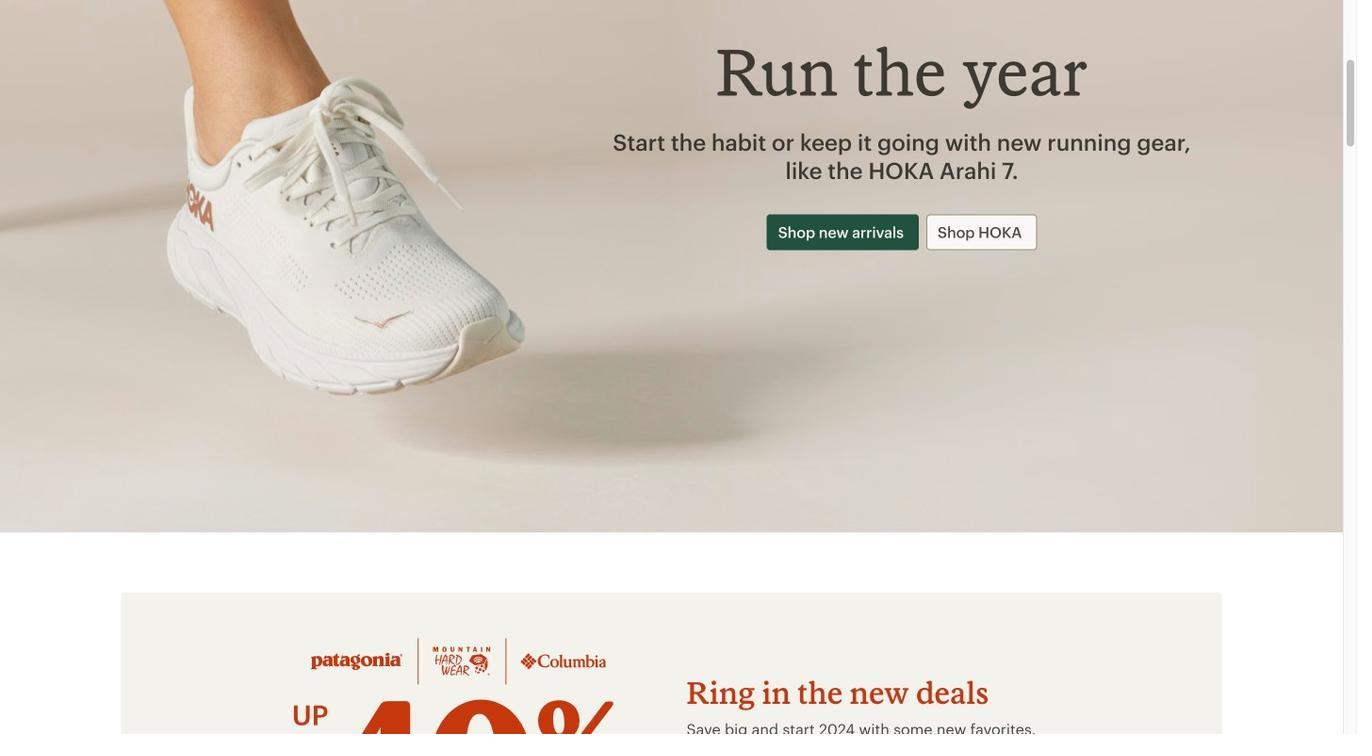 Task type: describe. For each thing, give the bounding box(es) containing it.
the new hoka arahi 7. add some crisp to your run. image
[[0, 0, 1343, 532]]



Task type: vqa. For each thing, say whether or not it's contained in the screenshot.
The new HOKA Arahi 7. Add some crisp to your run. image
yes



Task type: locate. For each thing, give the bounding box(es) containing it.
up to 40 percent off patagonia, mountain hardwear, and columbia. image
[[291, 638, 626, 734]]



